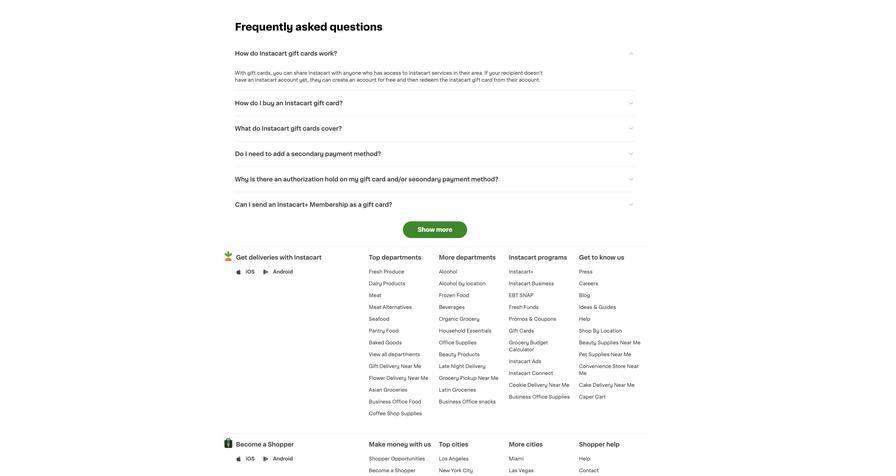 Task type: describe. For each thing, give the bounding box(es) containing it.
promos
[[509, 317, 528, 322]]

to inside do i need to add a secondary payment method? "dropdown button"
[[265, 151, 272, 157]]

2 horizontal spatial i
[[260, 101, 262, 106]]

grocery for grocery pickup near me
[[439, 376, 459, 381]]

alternatives
[[383, 305, 412, 310]]

alcohol for alcohol by location
[[439, 281, 458, 286]]

how do instacart gift cards work?
[[235, 51, 337, 56]]

near for beauty supplies near me
[[620, 340, 632, 345]]

0 vertical spatial shop
[[579, 329, 592, 333]]

contact
[[579, 468, 599, 473]]

work?
[[319, 51, 337, 56]]

1 help link from the top
[[579, 317, 591, 322]]

asked
[[296, 22, 328, 32]]

us for get to know us
[[617, 255, 625, 260]]

with for get deliveries with instacart
[[280, 255, 293, 260]]

caper cart link
[[579, 395, 606, 399]]

with for make money with us
[[410, 442, 423, 447]]

careers link
[[579, 281, 599, 286]]

products for beauty products
[[458, 352, 480, 357]]

new
[[439, 468, 450, 473]]

in
[[454, 71, 458, 76]]

snap
[[520, 293, 534, 298]]

las vegas
[[509, 468, 534, 473]]

all
[[382, 352, 387, 357]]

top for top cities
[[439, 442, 450, 447]]

1 horizontal spatial become
[[369, 468, 390, 473]]

on
[[340, 177, 348, 182]]

business office food link
[[369, 399, 422, 404]]

hold
[[325, 177, 338, 182]]

me for pet supplies near me
[[624, 352, 632, 357]]

then
[[407, 78, 419, 82]]

office for business office supplies
[[533, 395, 548, 399]]

& for promos
[[529, 317, 533, 322]]

shopper help
[[579, 442, 620, 447]]

gift down the area.
[[472, 78, 481, 82]]

dairy
[[369, 281, 382, 286]]

los angeles link
[[439, 456, 469, 461]]

your
[[489, 71, 500, 76]]

pickup
[[460, 376, 477, 381]]

android play store logo image for deliveries
[[264, 269, 269, 274]]

frozen food link
[[439, 293, 469, 298]]

1 horizontal spatial can
[[322, 78, 331, 82]]

instacart+ inside dropdown button
[[277, 202, 308, 208]]

cities for top cities
[[452, 442, 469, 447]]

food for frozen food
[[457, 293, 469, 298]]

1 horizontal spatial instacart+
[[509, 269, 534, 274]]

me for convenience store near me
[[579, 371, 587, 376]]

1 vertical spatial card?
[[375, 202, 392, 208]]

top for top departments
[[369, 255, 380, 260]]

i for send
[[249, 202, 251, 208]]

alcohol for the alcohol link at the right of the page
[[439, 269, 458, 274]]

method? inside do i need to add a secondary payment method? "dropdown button"
[[354, 151, 381, 157]]

0 vertical spatial become
[[236, 442, 262, 447]]

baked goods
[[369, 340, 402, 345]]

fresh produce
[[369, 269, 404, 274]]

android link for shopper
[[273, 455, 293, 462]]

gift inside 'dropdown button'
[[291, 126, 301, 131]]

become a shopper link
[[369, 468, 416, 473]]

new york city
[[439, 468, 473, 473]]

convenience store near me link
[[579, 364, 639, 376]]

contact link
[[579, 468, 599, 473]]

miami link
[[509, 456, 524, 461]]

2 horizontal spatial to
[[592, 255, 598, 260]]

near for cookie delivery near me
[[549, 383, 561, 388]]

card inside with gift cards, you can share instacart with anyone who has access to instacart services in their area. if your recipient doesn't have an instacart account yet, they can create an account for free and then redeem the instacart gift card from their account.
[[482, 78, 493, 82]]

the
[[440, 78, 448, 82]]

an right have
[[248, 78, 254, 82]]

opportunities
[[391, 456, 425, 461]]

frequently asked questions
[[235, 22, 383, 32]]

city
[[463, 468, 473, 473]]

seafood link
[[369, 317, 390, 322]]

connect
[[532, 371, 553, 376]]

baked goods link
[[369, 340, 402, 345]]

meat alternatives link
[[369, 305, 412, 310]]

shopper opportunities link
[[369, 456, 425, 461]]

me for flower delivery near me
[[421, 376, 429, 381]]

supplies for pet
[[589, 352, 610, 357]]

and/or
[[387, 177, 407, 182]]

how do i buy an instacart gift card? button
[[235, 91, 635, 116]]

cake
[[579, 383, 592, 388]]

supplies down cookie delivery near me
[[549, 395, 570, 399]]

organic grocery
[[439, 317, 480, 322]]

get for get to know us
[[579, 255, 591, 260]]

alcohol by location link
[[439, 281, 486, 286]]

calculator
[[509, 347, 534, 352]]

who
[[363, 71, 373, 76]]

deliveries
[[249, 255, 278, 260]]

business office food
[[369, 399, 422, 404]]

instacart shopper app logo image for get
[[223, 251, 234, 262]]

instacart shopper app logo image for become
[[223, 438, 234, 449]]

cards for work?
[[301, 51, 318, 56]]

ios app store logo image for get deliveries with instacart
[[236, 269, 241, 274]]

press
[[579, 269, 593, 274]]

what do instacart gift cards cover? button
[[235, 116, 635, 141]]

delivery up grocery pickup near me link
[[466, 364, 486, 369]]

is
[[250, 177, 255, 182]]

how for how do instacart gift cards work?
[[235, 51, 249, 56]]

card inside dropdown button
[[372, 177, 386, 182]]

los angeles
[[439, 456, 469, 461]]

convenience store near me
[[579, 364, 639, 376]]

instacart inside dropdown button
[[260, 51, 287, 56]]

food for pantry food
[[386, 329, 399, 333]]

ios link for get
[[246, 268, 255, 275]]

frozen
[[439, 293, 456, 298]]

redeem
[[420, 78, 439, 82]]

delivery for get
[[593, 383, 613, 388]]

night
[[451, 364, 464, 369]]

ideas & guides
[[579, 305, 616, 310]]

ebt snap
[[509, 293, 534, 298]]

instacart ads link
[[509, 359, 542, 364]]

beauty for beauty products
[[439, 352, 457, 357]]

office down household
[[439, 340, 455, 345]]

an right there
[[274, 177, 282, 182]]

alcohol link
[[439, 269, 458, 274]]

delivery down 'view all departments' 'link'
[[380, 364, 400, 369]]

with
[[235, 71, 246, 76]]

0 horizontal spatial card?
[[326, 101, 343, 106]]

flower delivery near me link
[[369, 376, 429, 381]]

from
[[494, 78, 506, 82]]

questions
[[330, 22, 383, 32]]

do for what do instacart gift cards cover?
[[253, 126, 260, 131]]

shopper opportunities
[[369, 456, 425, 461]]

ios for become
[[246, 456, 255, 461]]

secondary inside "dropdown button"
[[291, 151, 324, 157]]

gift for gift delivery near me
[[369, 364, 378, 369]]

las vegas link
[[509, 468, 534, 473]]

method? inside why is there an authorization hold on my gift card and/or secondary payment method? dropdown button
[[471, 177, 499, 182]]

do
[[235, 151, 244, 157]]

free
[[386, 78, 396, 82]]

payment inside dropdown button
[[443, 177, 470, 182]]

gift down the they
[[314, 101, 324, 106]]

my
[[349, 177, 359, 182]]

blog
[[579, 293, 590, 298]]

ios link for become
[[246, 455, 255, 462]]

0 horizontal spatial can
[[284, 71, 293, 76]]

services
[[432, 71, 452, 76]]

0 horizontal spatial their
[[459, 71, 470, 76]]

latin
[[439, 388, 451, 392]]

asian groceries
[[369, 388, 408, 392]]

organic
[[439, 317, 459, 322]]

near for pet supplies near me
[[611, 352, 623, 357]]

essentials
[[467, 329, 492, 333]]

help for second help link from the top
[[579, 456, 591, 461]]

pet
[[579, 352, 588, 357]]

android link for with
[[273, 268, 293, 275]]

an right buy
[[276, 101, 283, 106]]

dairy products
[[369, 281, 406, 286]]

me for cookie delivery near me
[[562, 383, 570, 388]]

business office supplies link
[[509, 395, 570, 399]]

ideas
[[579, 305, 593, 310]]

office for business office snacks
[[463, 399, 478, 404]]

do for how do instacart gift cards work?
[[250, 51, 258, 56]]

1 horizontal spatial grocery
[[460, 317, 480, 322]]

how for how do i buy an instacart gift card?
[[235, 101, 249, 106]]

beauty supplies near me
[[579, 340, 641, 345]]

me for grocery pickup near me
[[491, 376, 499, 381]]

how do instacart gift cards work? button
[[235, 41, 635, 66]]

fresh produce link
[[369, 269, 404, 274]]

baked
[[369, 340, 384, 345]]

pantry
[[369, 329, 385, 333]]



Task type: locate. For each thing, give the bounding box(es) containing it.
with up create
[[332, 71, 342, 76]]

beauty
[[579, 340, 597, 345], [439, 352, 457, 357]]

an down the anyone
[[350, 78, 355, 82]]

food down alcohol by location link
[[457, 293, 469, 298]]

2 get from the left
[[579, 255, 591, 260]]

to up 'and'
[[403, 71, 408, 76]]

food
[[457, 293, 469, 298], [386, 329, 399, 333], [409, 399, 422, 404]]

1 horizontal spatial shop
[[579, 329, 592, 333]]

make money with us
[[369, 442, 431, 447]]

meat down dairy
[[369, 293, 382, 298]]

office down cookie delivery near me
[[533, 395, 548, 399]]

1 vertical spatial become a shopper
[[369, 468, 416, 473]]

grocery up latin at the bottom of page
[[439, 376, 459, 381]]

coffee shop supplies link
[[369, 411, 422, 416]]

& down funds
[[529, 317, 533, 322]]

card? down and/or
[[375, 202, 392, 208]]

can right the they
[[322, 78, 331, 82]]

get for get deliveries with instacart
[[236, 255, 247, 260]]

2 vertical spatial with
[[410, 442, 423, 447]]

us up opportunities
[[424, 442, 431, 447]]

card
[[482, 78, 493, 82], [372, 177, 386, 182]]

2 how from the top
[[235, 101, 249, 106]]

ideas & guides link
[[579, 305, 616, 310]]

android link
[[273, 268, 293, 275], [273, 455, 293, 462]]

departments up produce
[[382, 255, 422, 260]]

method?
[[354, 151, 381, 157], [471, 177, 499, 182]]

near inside 'convenience store near me'
[[627, 364, 639, 369]]

0 vertical spatial more
[[439, 255, 455, 260]]

cards for cover?
[[303, 126, 320, 131]]

delivery down gift delivery near me link
[[387, 376, 407, 381]]

me for beauty supplies near me
[[633, 340, 641, 345]]

0 vertical spatial grocery
[[460, 317, 480, 322]]

2 help link from the top
[[579, 456, 591, 461]]

0 vertical spatial their
[[459, 71, 470, 76]]

grocery up household essentials link
[[460, 317, 480, 322]]

latin groceries
[[439, 388, 476, 392]]

new york city link
[[439, 468, 473, 473]]

2 horizontal spatial food
[[457, 293, 469, 298]]

near for grocery pickup near me
[[478, 376, 490, 381]]

meat for meat link
[[369, 293, 382, 298]]

business for business office food
[[369, 399, 391, 404]]

instacart+ down authorization on the left top of page
[[277, 202, 308, 208]]

0 vertical spatial android
[[273, 269, 293, 274]]

card left and/or
[[372, 177, 386, 182]]

1 ios link from the top
[[246, 268, 255, 275]]

1 vertical spatial payment
[[443, 177, 470, 182]]

2 android link from the top
[[273, 455, 293, 462]]

gift down the promos
[[509, 329, 518, 333]]

products up late night delivery
[[458, 352, 480, 357]]

cities up angeles
[[452, 442, 469, 447]]

to left add
[[265, 151, 272, 157]]

1 horizontal spatial groceries
[[452, 388, 476, 392]]

instacart inside 'dropdown button'
[[262, 126, 289, 131]]

more up the alcohol link at the right of the page
[[439, 255, 455, 260]]

more departments
[[439, 255, 496, 260]]

grocery inside the 'grocery budget calculator'
[[509, 340, 529, 345]]

1 vertical spatial shop
[[387, 411, 400, 416]]

i for need
[[245, 151, 247, 157]]

gift up share
[[289, 51, 299, 56]]

cards inside 'dropdown button'
[[303, 126, 320, 131]]

groceries up business office snacks
[[452, 388, 476, 392]]

near right store on the bottom right of the page
[[627, 364, 639, 369]]

know
[[600, 255, 616, 260]]

frozen food
[[439, 293, 469, 298]]

with right deliveries
[[280, 255, 293, 260]]

1 ios from the top
[[246, 269, 255, 274]]

0 vertical spatial help
[[579, 317, 591, 322]]

& for ideas
[[594, 305, 598, 310]]

groceries for more
[[452, 388, 476, 392]]

what
[[235, 126, 251, 131]]

android play store logo image
[[264, 269, 269, 274], [264, 456, 269, 461]]

i right do
[[245, 151, 247, 157]]

me for cake delivery near me
[[627, 383, 635, 388]]

cards inside dropdown button
[[301, 51, 318, 56]]

2 groceries from the left
[[452, 388, 476, 392]]

help link up contact link
[[579, 456, 591, 461]]

instacart ads
[[509, 359, 542, 364]]

1 vertical spatial products
[[458, 352, 480, 357]]

0 vertical spatial card?
[[326, 101, 343, 106]]

cards left work?
[[301, 51, 318, 56]]

ios app store logo image
[[236, 269, 241, 274], [236, 456, 241, 461]]

why is there an authorization hold on my gift card and/or secondary payment method? button
[[235, 167, 635, 192]]

shop
[[579, 329, 592, 333], [387, 411, 400, 416]]

near up store on the bottom right of the page
[[611, 352, 623, 357]]

meat down meat link
[[369, 305, 382, 310]]

2 horizontal spatial grocery
[[509, 340, 529, 345]]

0 horizontal spatial payment
[[325, 151, 353, 157]]

gift for gift cards
[[509, 329, 518, 333]]

household
[[439, 329, 466, 333]]

near
[[620, 340, 632, 345], [611, 352, 623, 357], [401, 364, 413, 369], [627, 364, 639, 369], [408, 376, 420, 381], [478, 376, 490, 381], [549, 383, 561, 388], [614, 383, 626, 388]]

near for flower delivery near me
[[408, 376, 420, 381]]

business for business office supplies
[[509, 395, 531, 399]]

business up snap
[[532, 281, 554, 286]]

0 horizontal spatial with
[[280, 255, 293, 260]]

with gift cards, you can share instacart with anyone who has access to instacart services in their area. if your recipient doesn't have an instacart account yet, they can create an account for free and then redeem the instacart gift card from their account.
[[235, 71, 544, 82]]

asian groceries link
[[369, 388, 408, 392]]

fresh down ebt
[[509, 305, 523, 310]]

0 vertical spatial top
[[369, 255, 380, 260]]

payment up can i send an instacart+ membership as a gift card? dropdown button
[[443, 177, 470, 182]]

near down connect at the bottom right
[[549, 383, 561, 388]]

top cities
[[439, 442, 469, 447]]

office up coffee shop supplies
[[392, 399, 408, 404]]

0 vertical spatial payment
[[325, 151, 353, 157]]

1 vertical spatial to
[[265, 151, 272, 157]]

2 android from the top
[[273, 456, 293, 461]]

0 vertical spatial cards
[[301, 51, 318, 56]]

1 vertical spatial android play store logo image
[[264, 456, 269, 461]]

food up goods at bottom
[[386, 329, 399, 333]]

household essentials
[[439, 329, 492, 333]]

2 horizontal spatial with
[[410, 442, 423, 447]]

help link
[[579, 317, 591, 322], [579, 456, 591, 461]]

snacks
[[479, 399, 496, 404]]

instacart programs
[[509, 255, 567, 260]]

top
[[369, 255, 380, 260], [439, 442, 450, 447]]

1 vertical spatial top
[[439, 442, 450, 447]]

0 vertical spatial can
[[284, 71, 293, 76]]

1 groceries from the left
[[384, 388, 408, 392]]

can i send an instacart+ membership as a gift card?
[[235, 202, 392, 208]]

secondary down do i need to add a secondary payment method? "dropdown button"
[[409, 177, 441, 182]]

area.
[[472, 71, 483, 76]]

office down latin groceries
[[463, 399, 478, 404]]

1 account from the left
[[278, 78, 298, 82]]

1 vertical spatial can
[[322, 78, 331, 82]]

gift down how do i buy an instacart gift card? on the left
[[291, 126, 301, 131]]

business up coffee
[[369, 399, 391, 404]]

android for with
[[273, 269, 293, 274]]

can right the you
[[284, 71, 293, 76]]

2 help from the top
[[579, 456, 591, 461]]

for
[[378, 78, 385, 82]]

payment up on
[[325, 151, 353, 157]]

delivery up business office supplies
[[528, 383, 548, 388]]

android play store logo image for a
[[264, 456, 269, 461]]

me inside 'convenience store near me'
[[579, 371, 587, 376]]

view all departments
[[369, 352, 420, 357]]

promos & coupons
[[509, 317, 557, 322]]

1 vertical spatial help link
[[579, 456, 591, 461]]

an right send
[[269, 202, 276, 208]]

1 vertical spatial secondary
[[409, 177, 441, 182]]

more for more departments
[[439, 255, 455, 260]]

ios
[[246, 269, 255, 274], [246, 456, 255, 461]]

0 horizontal spatial become
[[236, 442, 262, 447]]

1 vertical spatial more
[[509, 442, 525, 447]]

help
[[579, 317, 591, 322], [579, 456, 591, 461]]

food up coffee shop supplies link
[[409, 399, 422, 404]]

help down ideas
[[579, 317, 591, 322]]

help
[[607, 442, 620, 447]]

office supplies link
[[439, 340, 477, 345]]

fresh for fresh funds
[[509, 305, 523, 310]]

1 horizontal spatial to
[[403, 71, 408, 76]]

anyone
[[343, 71, 361, 76]]

0 horizontal spatial to
[[265, 151, 272, 157]]

gift delivery near me link
[[369, 364, 422, 369]]

funds
[[524, 305, 539, 310]]

meat for meat alternatives
[[369, 305, 382, 310]]

gift down "view"
[[369, 364, 378, 369]]

top up fresh produce
[[369, 255, 380, 260]]

1 android from the top
[[273, 269, 293, 274]]

coffee
[[369, 411, 386, 416]]

1 horizontal spatial their
[[507, 78, 518, 82]]

2 instacart shopper app logo image from the top
[[223, 438, 234, 449]]

1 horizontal spatial more
[[509, 442, 525, 447]]

me for gift delivery near me
[[414, 364, 422, 369]]

& right ideas
[[594, 305, 598, 310]]

blog link
[[579, 293, 590, 298]]

0 vertical spatial alcohol
[[439, 269, 458, 274]]

ios app store logo image for become a shopper
[[236, 456, 241, 461]]

more up miami link
[[509, 442, 525, 447]]

0 vertical spatial android play store logo image
[[264, 269, 269, 274]]

1 alcohol from the top
[[439, 269, 458, 274]]

0 vertical spatial i
[[260, 101, 262, 106]]

show
[[418, 227, 435, 233]]

frequently
[[235, 22, 293, 32]]

near down gift delivery near me at the left bottom of the page
[[408, 376, 420, 381]]

produce
[[384, 269, 404, 274]]

1 vertical spatial us
[[424, 442, 431, 447]]

help for first help link
[[579, 317, 591, 322]]

i left buy
[[260, 101, 262, 106]]

show more
[[418, 227, 453, 233]]

0 vertical spatial gift
[[509, 329, 518, 333]]

gift right the with at the left of the page
[[247, 71, 256, 76]]

supplies for beauty
[[598, 340, 619, 345]]

i
[[260, 101, 262, 106], [245, 151, 247, 157], [249, 202, 251, 208]]

card down "if"
[[482, 78, 493, 82]]

grocery up calculator
[[509, 340, 529, 345]]

0 horizontal spatial become a shopper
[[236, 442, 294, 447]]

grocery pickup near me
[[439, 376, 499, 381]]

1 vertical spatial grocery
[[509, 340, 529, 345]]

cities
[[452, 442, 469, 447], [526, 442, 543, 447]]

1 vertical spatial ios
[[246, 456, 255, 461]]

departments for more departments
[[456, 255, 496, 260]]

office
[[439, 340, 455, 345], [533, 395, 548, 399], [392, 399, 408, 404], [463, 399, 478, 404]]

2 ios from the top
[[246, 456, 255, 461]]

cities up vegas
[[526, 442, 543, 447]]

do inside dropdown button
[[250, 51, 258, 56]]

a inside "dropdown button"
[[286, 151, 290, 157]]

alcohol
[[439, 269, 458, 274], [439, 281, 458, 286]]

1 vertical spatial become
[[369, 468, 390, 473]]

1 horizontal spatial fresh
[[509, 305, 523, 310]]

1 horizontal spatial products
[[458, 352, 480, 357]]

us for make money with us
[[424, 442, 431, 447]]

beverages link
[[439, 305, 465, 310]]

ios for get
[[246, 269, 255, 274]]

secondary inside dropdown button
[[409, 177, 441, 182]]

card? down create
[[326, 101, 343, 106]]

0 vertical spatial ios link
[[246, 268, 255, 275]]

yet,
[[299, 78, 309, 82]]

their down recipient
[[507, 78, 518, 82]]

account down the you
[[278, 78, 298, 82]]

1 vertical spatial instacart shopper app logo image
[[223, 438, 234, 449]]

do for how do i buy an instacart gift card?
[[250, 101, 258, 106]]

0 horizontal spatial top
[[369, 255, 380, 260]]

1 vertical spatial card
[[372, 177, 386, 182]]

become
[[236, 442, 262, 447], [369, 468, 390, 473]]

gift cards link
[[509, 329, 534, 333]]

beauty up the pet
[[579, 340, 597, 345]]

delivery up cart at bottom right
[[593, 383, 613, 388]]

2 vertical spatial do
[[253, 126, 260, 131]]

has
[[374, 71, 383, 76]]

1 meat from the top
[[369, 293, 382, 298]]

0 horizontal spatial shop
[[387, 411, 400, 416]]

0 vertical spatial fresh
[[369, 269, 383, 274]]

1 vertical spatial alcohol
[[439, 281, 458, 286]]

0 vertical spatial card
[[482, 78, 493, 82]]

their right in
[[459, 71, 470, 76]]

top up los
[[439, 442, 450, 447]]

business for business office snacks
[[439, 399, 461, 404]]

0 vertical spatial do
[[250, 51, 258, 56]]

us right know
[[617, 255, 625, 260]]

do inside 'dropdown button'
[[253, 126, 260, 131]]

1 horizontal spatial card
[[482, 78, 493, 82]]

how
[[235, 51, 249, 56], [235, 101, 249, 106]]

android
[[273, 269, 293, 274], [273, 456, 293, 461]]

business down cookie
[[509, 395, 531, 399]]

fresh up dairy
[[369, 269, 383, 274]]

send
[[252, 202, 267, 208]]

2 alcohol from the top
[[439, 281, 458, 286]]

instacart+ up instacart business link
[[509, 269, 534, 274]]

instacart business link
[[509, 281, 554, 286]]

1 vertical spatial &
[[529, 317, 533, 322]]

caper cart
[[579, 395, 606, 399]]

departments for top departments
[[382, 255, 422, 260]]

promos & coupons link
[[509, 317, 557, 322]]

flower delivery near me
[[369, 376, 429, 381]]

1 vertical spatial their
[[507, 78, 518, 82]]

1 horizontal spatial method?
[[471, 177, 499, 182]]

1 horizontal spatial i
[[249, 202, 251, 208]]

1 vertical spatial ios app store logo image
[[236, 456, 241, 461]]

cards
[[301, 51, 318, 56], [303, 126, 320, 131]]

products for dairy products
[[383, 281, 406, 286]]

1 vertical spatial how
[[235, 101, 249, 106]]

1 ios app store logo image from the top
[[236, 269, 241, 274]]

1 vertical spatial meat
[[369, 305, 382, 310]]

1 vertical spatial cards
[[303, 126, 320, 131]]

how up the with at the left of the page
[[235, 51, 249, 56]]

get left deliveries
[[236, 255, 247, 260]]

1 horizontal spatial &
[[594, 305, 598, 310]]

fresh for fresh produce
[[369, 269, 383, 274]]

alcohol down the alcohol link at the right of the page
[[439, 281, 458, 286]]

groceries for top
[[384, 388, 408, 392]]

departments up location
[[456, 255, 496, 260]]

do right what
[[253, 126, 260, 131]]

with up opportunities
[[410, 442, 423, 447]]

1 vertical spatial do
[[250, 101, 258, 106]]

get deliveries with instacart
[[236, 255, 322, 260]]

0 vertical spatial meat
[[369, 293, 382, 298]]

can i send an instacart+ membership as a gift card? button
[[235, 192, 635, 217]]

1 horizontal spatial become a shopper
[[369, 468, 416, 473]]

near for gift delivery near me
[[401, 364, 413, 369]]

get up press link
[[579, 255, 591, 260]]

vegas
[[519, 468, 534, 473]]

0 vertical spatial become a shopper
[[236, 442, 294, 447]]

1 android link from the top
[[273, 268, 293, 275]]

0 vertical spatial method?
[[354, 151, 381, 157]]

2 vertical spatial food
[[409, 399, 422, 404]]

need
[[249, 151, 264, 157]]

1 vertical spatial food
[[386, 329, 399, 333]]

0 vertical spatial food
[[457, 293, 469, 298]]

1 horizontal spatial with
[[332, 71, 342, 76]]

gift right my
[[360, 177, 371, 182]]

0 horizontal spatial card
[[372, 177, 386, 182]]

0 horizontal spatial grocery
[[439, 376, 459, 381]]

1 get from the left
[[236, 255, 247, 260]]

0 horizontal spatial products
[[383, 281, 406, 286]]

delivery for top
[[387, 376, 407, 381]]

to inside with gift cards, you can share instacart with anyone who has access to instacart services in their area. if your recipient doesn't have an instacart account yet, they can create an account for free and then redeem the instacart gift card from their account.
[[403, 71, 408, 76]]

shop down business office food
[[387, 411, 400, 416]]

1 horizontal spatial cities
[[526, 442, 543, 447]]

shop left the by
[[579, 329, 592, 333]]

gift inside dropdown button
[[289, 51, 299, 56]]

more cities
[[509, 442, 543, 447]]

near up flower delivery near me
[[401, 364, 413, 369]]

instacart shopper app logo image
[[223, 251, 234, 262], [223, 438, 234, 449]]

0 horizontal spatial beauty
[[439, 352, 457, 357]]

how down have
[[235, 101, 249, 106]]

0 horizontal spatial &
[[529, 317, 533, 322]]

meat alternatives
[[369, 305, 412, 310]]

cake delivery near me
[[579, 383, 635, 388]]

los
[[439, 456, 448, 461]]

payment inside "dropdown button"
[[325, 151, 353, 157]]

1 help from the top
[[579, 317, 591, 322]]

0 vertical spatial beauty
[[579, 340, 597, 345]]

help up contact link
[[579, 456, 591, 461]]

supplies for office
[[456, 340, 477, 345]]

to left know
[[592, 255, 598, 260]]

convenience
[[579, 364, 612, 369]]

an
[[248, 78, 254, 82], [350, 78, 355, 82], [276, 101, 283, 106], [274, 177, 282, 182], [269, 202, 276, 208]]

have
[[235, 78, 247, 82]]

office for business office food
[[392, 399, 408, 404]]

android for shopper
[[273, 456, 293, 461]]

2 cities from the left
[[526, 442, 543, 447]]

grocery for grocery budget calculator
[[509, 340, 529, 345]]

how inside how do i buy an instacart gift card? dropdown button
[[235, 101, 249, 106]]

do i need to add a secondary payment method? button
[[235, 142, 635, 167]]

0 vertical spatial ios app store logo image
[[236, 269, 241, 274]]

beauty for beauty supplies near me
[[579, 340, 597, 345]]

how inside how do instacart gift cards work? dropdown button
[[235, 51, 249, 56]]

1 vertical spatial beauty
[[439, 352, 457, 357]]

a inside dropdown button
[[358, 202, 362, 208]]

do inside dropdown button
[[250, 101, 258, 106]]

1 horizontal spatial top
[[439, 442, 450, 447]]

1 vertical spatial android link
[[273, 455, 293, 462]]

gift right as
[[363, 202, 374, 208]]

instacart inside dropdown button
[[285, 101, 312, 106]]

near right pickup
[[478, 376, 490, 381]]

show more button
[[403, 221, 467, 238]]

near down store on the bottom right of the page
[[614, 383, 626, 388]]

2 account from the left
[[357, 78, 377, 82]]

products down produce
[[383, 281, 406, 286]]

1 instacart shopper app logo image from the top
[[223, 251, 234, 262]]

account down who on the top left of the page
[[357, 78, 377, 82]]

delivery for instacart
[[528, 383, 548, 388]]

supplies down business office food link
[[401, 411, 422, 416]]

do left buy
[[250, 101, 258, 106]]

groceries up business office food
[[384, 388, 408, 392]]

cities for more cities
[[526, 442, 543, 447]]

cookie delivery near me link
[[509, 383, 570, 388]]

goods
[[386, 340, 402, 345]]

0 horizontal spatial groceries
[[384, 388, 408, 392]]

1 vertical spatial fresh
[[509, 305, 523, 310]]

alcohol by location
[[439, 281, 486, 286]]

2 meat from the top
[[369, 305, 382, 310]]

2 android play store logo image from the top
[[264, 456, 269, 461]]

2 ios link from the top
[[246, 455, 255, 462]]

groceries
[[384, 388, 408, 392], [452, 388, 476, 392]]

0 horizontal spatial get
[[236, 255, 247, 260]]

pet supplies near me
[[579, 352, 632, 357]]

do i need to add a secondary payment method?
[[235, 151, 381, 157]]

1 cities from the left
[[452, 442, 469, 447]]

1 horizontal spatial account
[[357, 78, 377, 82]]

near for cake delivery near me
[[614, 383, 626, 388]]

supplies down household essentials link
[[456, 340, 477, 345]]

near for convenience store near me
[[627, 364, 639, 369]]

more for more cities
[[509, 442, 525, 447]]

location
[[466, 281, 486, 286]]

cards left 'cover?'
[[303, 126, 320, 131]]

near down location
[[620, 340, 632, 345]]

2 ios app store logo image from the top
[[236, 456, 241, 461]]

departments up gift delivery near me link
[[389, 352, 420, 357]]

0 horizontal spatial method?
[[354, 151, 381, 157]]

with inside with gift cards, you can share instacart with anyone who has access to instacart services in their area. if your recipient doesn't have an instacart account yet, they can create an account for free and then redeem the instacart gift card from their account.
[[332, 71, 342, 76]]

flower
[[369, 376, 385, 381]]

i inside "dropdown button"
[[245, 151, 247, 157]]

1 vertical spatial ios link
[[246, 455, 255, 462]]

1 how from the top
[[235, 51, 249, 56]]

grocery budget calculator
[[509, 340, 548, 352]]

1 android play store logo image from the top
[[264, 269, 269, 274]]

0 vertical spatial android link
[[273, 268, 293, 275]]

you
[[273, 71, 282, 76]]

grocery
[[460, 317, 480, 322], [509, 340, 529, 345], [439, 376, 459, 381]]



Task type: vqa. For each thing, say whether or not it's contained in the screenshot.
Vegetables View all (40+)
no



